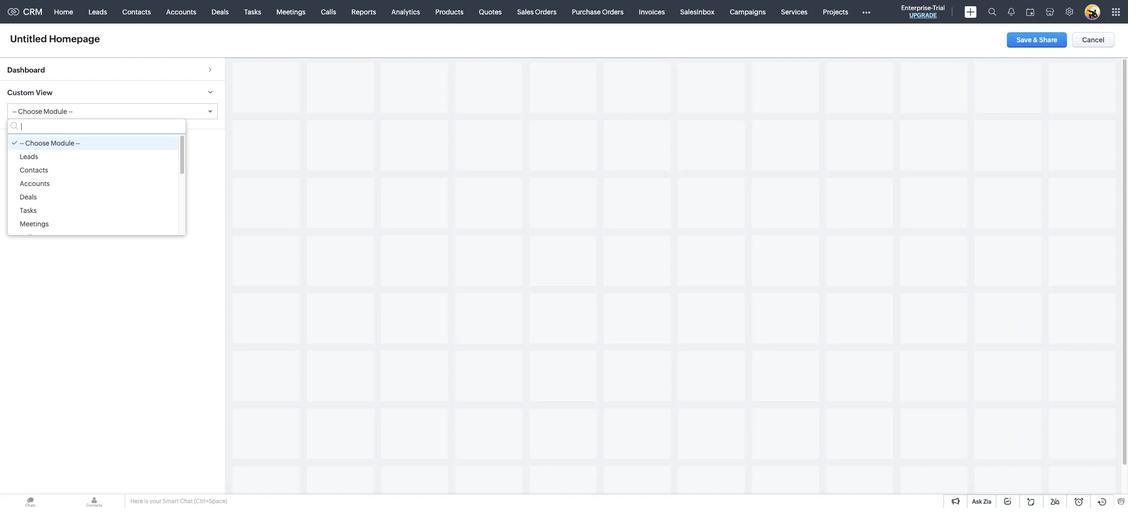 Task type: vqa. For each thing, say whether or not it's contained in the screenshot.
Analytics link at top
yes



Task type: describe. For each thing, give the bounding box(es) containing it.
0 vertical spatial contacts
[[122, 8, 151, 16]]

contacts image
[[64, 495, 125, 508]]

accounts link
[[159, 0, 204, 23]]

save & share button
[[1007, 32, 1067, 48]]

home link
[[46, 0, 81, 23]]

quotes link
[[471, 0, 510, 23]]

choose for -- choose module -- field
[[18, 108, 42, 116]]

cancel
[[1082, 36, 1105, 44]]

here
[[130, 498, 143, 505]]

sales
[[517, 8, 534, 16]]

calendar image
[[1026, 8, 1034, 16]]

smart
[[163, 498, 179, 505]]

search element
[[983, 0, 1002, 24]]

Other Modules field
[[856, 4, 877, 19]]

save & share
[[1017, 36, 1058, 44]]

(ctrl+space)
[[194, 498, 227, 505]]

leads link
[[81, 0, 115, 23]]

zia
[[983, 498, 992, 505]]

reports
[[352, 8, 376, 16]]

accounts inside accounts 'link'
[[166, 8, 196, 16]]

dashboard link
[[0, 58, 225, 80]]

custom view link
[[0, 80, 225, 103]]

search image
[[988, 8, 997, 16]]

is
[[144, 498, 148, 505]]

save
[[1017, 36, 1032, 44]]

trial
[[933, 4, 945, 12]]

invoices link
[[631, 0, 673, 23]]

invoices
[[639, 8, 665, 16]]

tasks link
[[236, 0, 269, 23]]

signals element
[[1002, 0, 1021, 24]]

projects
[[823, 8, 848, 16]]

home
[[54, 8, 73, 16]]

meetings inside tree
[[20, 220, 49, 228]]

enterprise-
[[901, 4, 933, 12]]

1 horizontal spatial calls
[[321, 8, 336, 16]]

ask zia
[[972, 498, 992, 505]]

module for -- choose module -- field
[[44, 108, 67, 116]]

analytics
[[391, 8, 420, 16]]

upgrade
[[909, 12, 937, 19]]

purchase orders
[[572, 8, 624, 16]]

analytics link
[[384, 0, 428, 23]]

campaigns link
[[722, 0, 773, 23]]

projects link
[[815, 0, 856, 23]]

orders for purchase orders
[[602, 8, 624, 16]]

chat
[[180, 498, 193, 505]]

sales orders link
[[510, 0, 564, 23]]

products
[[435, 8, 464, 16]]

orders for sales orders
[[535, 8, 557, 16]]

ask
[[972, 498, 982, 505]]

purchase
[[572, 8, 601, 16]]

contacts inside tree
[[20, 166, 48, 174]]

meetings link
[[269, 0, 313, 23]]

1 vertical spatial deals
[[20, 193, 37, 201]]

-- Choose Module -- field
[[8, 104, 217, 119]]



Task type: locate. For each thing, give the bounding box(es) containing it.
custom
[[7, 88, 34, 97]]

0 horizontal spatial contacts
[[20, 166, 48, 174]]

orders right sales
[[535, 8, 557, 16]]

create menu element
[[959, 0, 983, 23]]

salesinbox link
[[673, 0, 722, 23]]

reports link
[[344, 0, 384, 23]]

1 vertical spatial meetings
[[20, 220, 49, 228]]

services
[[781, 8, 808, 16]]

orders
[[535, 8, 557, 16], [602, 8, 624, 16]]

1 horizontal spatial accounts
[[166, 8, 196, 16]]

0 vertical spatial -- choose module --
[[12, 108, 73, 116]]

your
[[150, 498, 161, 505]]

services link
[[773, 0, 815, 23]]

enterprise-trial upgrade
[[901, 4, 945, 19]]

None text field
[[7, 32, 126, 46]]

0 vertical spatial calls
[[321, 8, 336, 16]]

0 horizontal spatial deals
[[20, 193, 37, 201]]

0 vertical spatial accounts
[[166, 8, 196, 16]]

0 vertical spatial module
[[44, 108, 67, 116]]

module
[[44, 108, 67, 116], [51, 140, 74, 147]]

-- choose module -- for tree containing -- choose module --
[[20, 140, 80, 147]]

-- choose module -- inside field
[[12, 108, 73, 116]]

0 horizontal spatial calls
[[20, 234, 35, 241]]

custom view
[[7, 88, 53, 97]]

1 vertical spatial tasks
[[20, 207, 37, 215]]

0 horizontal spatial meetings
[[20, 220, 49, 228]]

1 vertical spatial -- choose module --
[[20, 140, 80, 147]]

&
[[1033, 36, 1038, 44]]

choose
[[18, 108, 42, 116], [25, 140, 49, 147]]

0 horizontal spatial leads
[[20, 153, 38, 161]]

tasks
[[244, 8, 261, 16], [20, 207, 37, 215]]

salesinbox
[[680, 8, 715, 16]]

module for tree containing -- choose module --
[[51, 140, 74, 147]]

profile image
[[1085, 4, 1100, 19]]

1 vertical spatial accounts
[[20, 180, 50, 188]]

create menu image
[[965, 6, 977, 18]]

products link
[[428, 0, 471, 23]]

sales orders
[[517, 8, 557, 16]]

0 vertical spatial meetings
[[277, 8, 306, 16]]

contacts
[[122, 8, 151, 16], [20, 166, 48, 174]]

1 vertical spatial contacts
[[20, 166, 48, 174]]

quotes
[[479, 8, 502, 16]]

contacts link
[[115, 0, 159, 23]]

1 horizontal spatial deals
[[212, 8, 229, 16]]

crm link
[[8, 7, 43, 17]]

choose inside -- choose module -- field
[[18, 108, 42, 116]]

1 vertical spatial calls
[[20, 234, 35, 241]]

calls
[[321, 8, 336, 16], [20, 234, 35, 241]]

1 horizontal spatial tasks
[[244, 8, 261, 16]]

module inside tree
[[51, 140, 74, 147]]

0 vertical spatial tasks
[[244, 8, 261, 16]]

deals link
[[204, 0, 236, 23]]

tasks inside tree
[[20, 207, 37, 215]]

0 horizontal spatial orders
[[535, 8, 557, 16]]

campaigns
[[730, 8, 766, 16]]

signals image
[[1008, 8, 1015, 16]]

-- choose module --
[[12, 108, 73, 116], [20, 140, 80, 147]]

2 orders from the left
[[602, 8, 624, 16]]

1 vertical spatial choose
[[25, 140, 49, 147]]

here is your smart chat (ctrl+space)
[[130, 498, 227, 505]]

leads
[[89, 8, 107, 16], [20, 153, 38, 161]]

-- choose module -- for -- choose module -- field
[[12, 108, 73, 116]]

1 vertical spatial leads
[[20, 153, 38, 161]]

purchase orders link
[[564, 0, 631, 23]]

-- choose module -- inside tree
[[20, 140, 80, 147]]

module inside field
[[44, 108, 67, 116]]

calls inside tree
[[20, 234, 35, 241]]

1 horizontal spatial meetings
[[277, 8, 306, 16]]

profile element
[[1079, 0, 1106, 23]]

calls link
[[313, 0, 344, 23]]

0 vertical spatial choose
[[18, 108, 42, 116]]

choose for tree containing -- choose module --
[[25, 140, 49, 147]]

1 horizontal spatial leads
[[89, 8, 107, 16]]

chats image
[[0, 495, 61, 508]]

1 horizontal spatial contacts
[[122, 8, 151, 16]]

0 vertical spatial deals
[[212, 8, 229, 16]]

0 horizontal spatial tasks
[[20, 207, 37, 215]]

deals
[[212, 8, 229, 16], [20, 193, 37, 201]]

1 horizontal spatial orders
[[602, 8, 624, 16]]

crm
[[23, 7, 43, 17]]

tree containing -- choose module --
[[8, 134, 186, 244]]

0 horizontal spatial accounts
[[20, 180, 50, 188]]

cancel button
[[1072, 32, 1115, 48]]

leads inside tree
[[20, 153, 38, 161]]

0 vertical spatial leads
[[89, 8, 107, 16]]

view
[[36, 88, 53, 97]]

accounts
[[166, 8, 196, 16], [20, 180, 50, 188]]

1 vertical spatial module
[[51, 140, 74, 147]]

orders right purchase at the top right of the page
[[602, 8, 624, 16]]

share
[[1039, 36, 1058, 44]]

None search field
[[8, 119, 186, 134]]

dashboard
[[7, 66, 45, 74]]

meetings
[[277, 8, 306, 16], [20, 220, 49, 228]]

choose inside tree
[[25, 140, 49, 147]]

1 orders from the left
[[535, 8, 557, 16]]

tree
[[8, 134, 186, 244]]

-
[[12, 108, 15, 116], [15, 108, 17, 116], [68, 108, 71, 116], [71, 108, 73, 116], [20, 140, 22, 147], [22, 140, 24, 147], [76, 140, 78, 147], [78, 140, 80, 147]]



